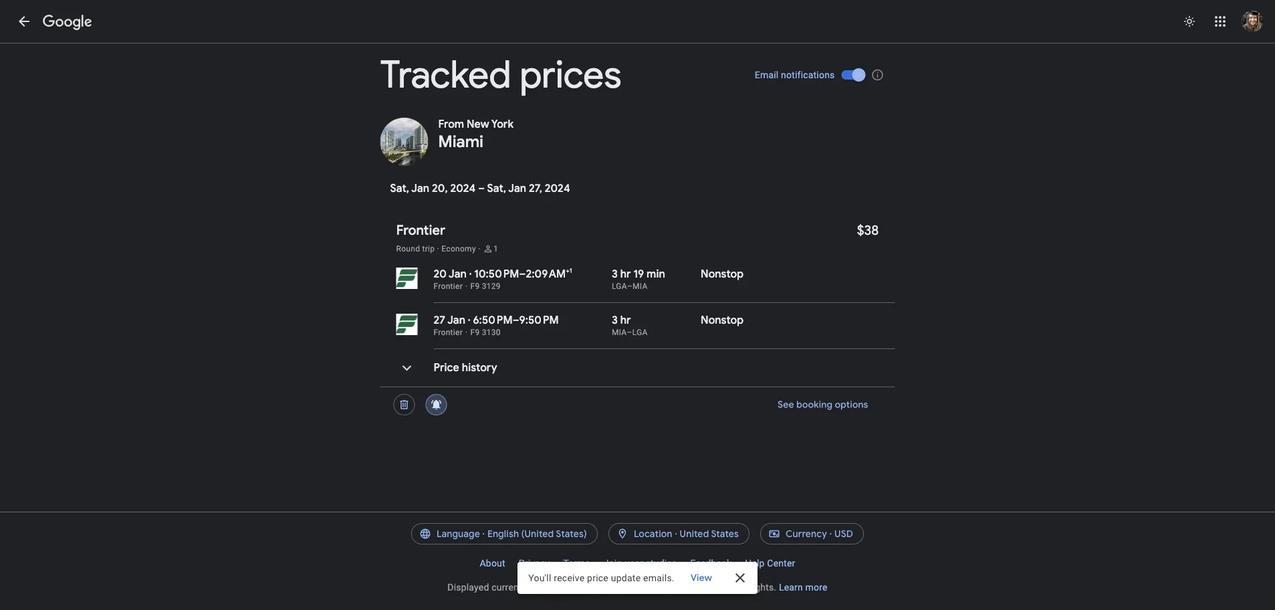 Task type: vqa. For each thing, say whether or not it's contained in the screenshot.
Google inside Location sharing "Main Content"
no



Task type: locate. For each thing, give the bounding box(es) containing it.
lga up 3 hr mia – lga
[[612, 282, 627, 291]]

mia inside 3 hr mia – lga
[[612, 328, 627, 337]]

0 vertical spatial hr
[[620, 267, 631, 281]]

notifications
[[781, 69, 835, 80]]

9:50 pm
[[519, 313, 559, 327]]

1 inside 10:50 pm – 2:09 am + 1
[[570, 267, 573, 275]]

2024 right "20,"
[[451, 182, 476, 195]]

1 horizontal spatial lga
[[633, 328, 648, 337]]

price history
[[434, 361, 497, 375]]

0 vertical spatial 3
[[612, 267, 618, 281]]

currencies down join user studies link
[[624, 582, 668, 593]]

0 horizontal spatial 1
[[494, 244, 498, 254]]

frontier down 27 jan
[[434, 328, 463, 337]]

currencies
[[492, 582, 536, 593], [624, 582, 668, 593]]

f9 left 3130
[[471, 328, 480, 337]]

1 horizontal spatial 1
[[570, 267, 573, 275]]

hr inside 3 hr 19 min lga – mia
[[620, 267, 631, 281]]

f9 3129
[[471, 282, 501, 291]]

2 hr from the top
[[620, 313, 631, 327]]

airline logo image
[[396, 268, 418, 289], [396, 314, 418, 335]]

3
[[612, 267, 618, 281], [612, 313, 618, 327]]

help
[[745, 558, 765, 569]]

1 f9 from the top
[[471, 282, 480, 291]]

jan right 27 in the bottom of the page
[[447, 313, 466, 327]]

1 vertical spatial f9
[[471, 328, 480, 337]]

0 vertical spatial airline logo image
[[396, 268, 418, 289]]

 image
[[469, 268, 472, 281]]

about
[[480, 558, 506, 569]]

2024 right "27,"
[[545, 182, 570, 195]]

help center link
[[739, 552, 802, 574]]

from
[[585, 582, 605, 593]]

prices
[[520, 51, 622, 99]]

38 US dollars text field
[[857, 221, 879, 238]]

view status
[[518, 562, 758, 594]]

1 passenger text field
[[494, 243, 498, 254]]

terms link
[[557, 552, 597, 574]]

1 vertical spatial mia
[[612, 328, 627, 337]]

frontier for 27
[[434, 328, 463, 337]]

sat, jan 20, 2024 – sat, jan 27, 2024
[[390, 182, 570, 195]]

nonstop for –
[[701, 313, 744, 327]]

mia down 19
[[633, 282, 648, 291]]

1 vertical spatial airline logo image
[[396, 314, 418, 335]]

jan left "20,"
[[411, 182, 430, 195]]

1 sat, from the left
[[390, 182, 409, 195]]

0 vertical spatial f9
[[471, 282, 480, 291]]

price history graph image
[[391, 352, 423, 384]]

0 horizontal spatial currencies
[[492, 582, 536, 593]]

mia
[[633, 282, 648, 291], [612, 328, 627, 337]]

nonstop
[[701, 267, 744, 281], [701, 313, 744, 327]]

nonstop for min
[[701, 267, 744, 281]]

1 currencies from the left
[[492, 582, 536, 593]]

(united
[[521, 528, 554, 540]]

jan for sat, jan 20, 2024 – sat, jan 27, 2024
[[411, 182, 430, 195]]

1 nonstop from the top
[[701, 267, 744, 281]]

10:50 pm
[[474, 267, 519, 281]]

jan
[[411, 182, 430, 195], [508, 182, 526, 195], [449, 267, 467, 281], [447, 313, 466, 327]]

feedback
[[691, 558, 732, 569]]

used
[[671, 582, 692, 593]]

hr down 3 hr 19 min lga – mia
[[620, 313, 631, 327]]

1 vertical spatial 3
[[612, 313, 618, 327]]

email notifications image
[[871, 68, 885, 81]]

hr
[[620, 267, 631, 281], [620, 313, 631, 327]]

email notifications
[[755, 69, 835, 80]]

f9 left 3129
[[471, 282, 480, 291]]

from
[[438, 117, 464, 131]]

feedback link
[[684, 552, 739, 574]]

price
[[434, 361, 459, 375]]

1 horizontal spatial sat,
[[487, 182, 506, 195]]

2 currencies from the left
[[624, 582, 668, 593]]

mia down 3 hr 19 min lga – mia
[[612, 328, 627, 337]]

0 vertical spatial 1
[[494, 244, 498, 254]]

0 vertical spatial nonstop
[[701, 267, 744, 281]]

hr inside 3 hr mia – lga
[[620, 313, 631, 327]]

frontier up trip at the left of page
[[396, 221, 445, 238]]

you'll receive price update emails.
[[529, 572, 675, 583]]

3 left 19
[[612, 267, 618, 281]]

privacy
[[519, 558, 550, 569]]

language
[[437, 528, 480, 540]]

airline logo image left 27 in the bottom of the page
[[396, 314, 418, 335]]

3 inside 3 hr 19 min lga – mia
[[612, 267, 618, 281]]

privacy link
[[512, 552, 557, 574]]

3 down 3 hr 19 min lga – mia
[[612, 313, 618, 327]]

0 vertical spatial frontier
[[396, 221, 445, 238]]

1 vertical spatial hr
[[620, 313, 631, 327]]

user
[[625, 558, 643, 569]]

lga down 3 hr 19 min lga – mia
[[633, 328, 648, 337]]

frontier
[[396, 221, 445, 238], [434, 282, 463, 291], [434, 328, 463, 337]]

0 horizontal spatial sat,
[[390, 182, 409, 195]]

sat, left "20,"
[[390, 182, 409, 195]]

frontier down 20 jan
[[434, 282, 463, 291]]

jan right 20
[[449, 267, 467, 281]]

3 hr mia – lga
[[612, 313, 648, 337]]

0 vertical spatial lga
[[612, 282, 627, 291]]

1 horizontal spatial 2024
[[545, 182, 570, 195]]

you'll
[[529, 572, 552, 583]]

f9
[[471, 282, 480, 291], [471, 328, 480, 337]]

airline logo image for 27
[[396, 314, 418, 335]]

1 vertical spatial frontier
[[434, 282, 463, 291]]

27 jan
[[434, 313, 466, 327]]

the
[[608, 582, 621, 593]]

2 3 from the top
[[612, 313, 618, 327]]

0 horizontal spatial 2024
[[451, 182, 476, 195]]

see booking options
[[778, 399, 869, 411]]

1 vertical spatial 1
[[570, 267, 573, 275]]

2 airline logo image from the top
[[396, 314, 418, 335]]

1 vertical spatial nonstop
[[701, 313, 744, 327]]

0 vertical spatial mia
[[633, 282, 648, 291]]

3 inside 3 hr mia – lga
[[612, 313, 618, 327]]

20,
[[432, 182, 448, 195]]

frontier for 20
[[434, 282, 463, 291]]

learn more link
[[779, 582, 828, 593]]

3130
[[482, 328, 501, 337]]

1 hr from the top
[[620, 267, 631, 281]]

lga inside 3 hr 19 min lga – mia
[[612, 282, 627, 291]]

20 jan
[[434, 267, 467, 281]]

airline logo image down round
[[396, 268, 418, 289]]

min
[[647, 267, 665, 281]]

2 f9 from the top
[[471, 328, 480, 337]]

1 3 from the top
[[612, 267, 618, 281]]

jan for 20 jan
[[449, 267, 467, 281]]

may
[[539, 582, 557, 593]]

0 horizontal spatial lga
[[612, 282, 627, 291]]

history
[[462, 361, 497, 375]]

hr left 19
[[620, 267, 631, 281]]

2 vertical spatial frontier
[[434, 328, 463, 337]]

currencies down privacy link
[[492, 582, 536, 593]]

1 horizontal spatial mia
[[633, 282, 648, 291]]

f9 for 27 jan
[[471, 328, 480, 337]]

york
[[492, 117, 514, 131]]

1 horizontal spatial currencies
[[624, 582, 668, 593]]

email
[[755, 69, 779, 80]]

lga
[[612, 282, 627, 291], [633, 328, 648, 337]]

2:09 am
[[526, 267, 566, 281]]

jan for 27 jan
[[447, 313, 466, 327]]

2024
[[451, 182, 476, 195], [545, 182, 570, 195]]

10:50 pm – 2:09 am + 1
[[474, 267, 573, 281]]

airline logo image for 20
[[396, 268, 418, 289]]

sat,
[[390, 182, 409, 195], [487, 182, 506, 195]]

hr for 19
[[620, 267, 631, 281]]

1 vertical spatial lga
[[633, 328, 648, 337]]

1 airline logo image from the top
[[396, 268, 418, 289]]

studies
[[646, 558, 677, 569]]

0 horizontal spatial mia
[[612, 328, 627, 337]]

1 up 10:50 pm on the left of page
[[494, 244, 498, 254]]

differ
[[559, 582, 582, 593]]

–
[[478, 182, 485, 195], [519, 267, 526, 281], [627, 282, 633, 291], [513, 313, 519, 327], [627, 328, 633, 337]]

2 sat, from the left
[[487, 182, 506, 195]]

2 nonstop from the top
[[701, 313, 744, 327]]

lga inside 3 hr mia – lga
[[633, 328, 648, 337]]

1 right '2:09 am' on the left top
[[570, 267, 573, 275]]

sat, left "27,"
[[487, 182, 506, 195]]

3 for 3 hr
[[612, 313, 618, 327]]



Task type: describe. For each thing, give the bounding box(es) containing it.
united states
[[680, 528, 739, 540]]

hr for mia
[[620, 313, 631, 327]]

change appearance image
[[1174, 5, 1206, 37]]

receive
[[554, 572, 585, 583]]

booking
[[797, 399, 833, 411]]

tracked
[[380, 51, 511, 99]]

27
[[434, 313, 445, 327]]

purchase
[[705, 582, 745, 593]]

price
[[587, 572, 609, 583]]

states
[[711, 528, 739, 540]]

about link
[[473, 552, 512, 574]]

remove saved flight, round trip from new york to miami.sat, jan 20, 2024 – sat, jan 27, 2024 image
[[388, 389, 420, 421]]

economy
[[442, 244, 476, 254]]

6:50 pm
[[473, 313, 513, 327]]

join user studies
[[604, 558, 677, 569]]

disable email notifications for solution, round trip from new york to miami.sat, jan 20, 2024 – sat, jan 27, 2024 image
[[420, 389, 452, 421]]

trip
[[422, 244, 435, 254]]

go back image
[[16, 13, 32, 29]]

view button
[[680, 566, 723, 590]]

round trip economy
[[396, 244, 476, 254]]

27,
[[529, 182, 542, 195]]

f9 3130
[[471, 328, 501, 337]]

emails.
[[643, 572, 675, 583]]

update
[[611, 572, 641, 583]]

location
[[634, 528, 673, 540]]

19
[[634, 267, 644, 281]]

lga for 3 hr 19 min
[[612, 282, 627, 291]]

jan left "27,"
[[508, 182, 526, 195]]

– inside 10:50 pm – 2:09 am + 1
[[519, 267, 526, 281]]

usd
[[835, 528, 854, 540]]

+
[[566, 267, 570, 275]]

join
[[604, 558, 622, 569]]

options
[[835, 399, 869, 411]]

united
[[680, 528, 709, 540]]

6:50 pm – 9:50 pm
[[473, 313, 559, 327]]

1 2024 from the left
[[451, 182, 476, 195]]

– inside 3 hr 19 min lga – mia
[[627, 282, 633, 291]]

displayed
[[448, 582, 489, 593]]

3 hr 19 min lga – mia
[[612, 267, 665, 291]]

center
[[767, 558, 796, 569]]

– inside 3 hr mia – lga
[[627, 328, 633, 337]]

english
[[488, 528, 519, 540]]

new
[[467, 117, 489, 131]]

3129
[[482, 282, 501, 291]]

flights.
[[747, 582, 777, 593]]

terms
[[563, 558, 590, 569]]

to
[[694, 582, 703, 593]]

view
[[691, 572, 712, 584]]

displayed currencies may differ from the currencies used to purchase flights. learn more
[[448, 582, 828, 593]]

lga for 3 hr
[[633, 328, 648, 337]]

currency
[[786, 528, 827, 540]]

f9 for 20 jan
[[471, 282, 480, 291]]

round
[[396, 244, 420, 254]]

from new york miami
[[438, 117, 514, 152]]

20
[[434, 267, 447, 281]]

3 for 3 hr 19 min
[[612, 267, 618, 281]]

join user studies link
[[597, 552, 684, 574]]

tracked prices
[[380, 51, 622, 99]]

2 2024 from the left
[[545, 182, 570, 195]]

miami
[[438, 131, 484, 152]]

more
[[806, 582, 828, 593]]

$38
[[857, 221, 879, 238]]

states)
[[556, 528, 587, 540]]

learn
[[779, 582, 803, 593]]

english (united states)
[[488, 528, 587, 540]]

help center
[[745, 558, 796, 569]]

mia inside 3 hr 19 min lga – mia
[[633, 282, 648, 291]]

see
[[778, 399, 794, 411]]



